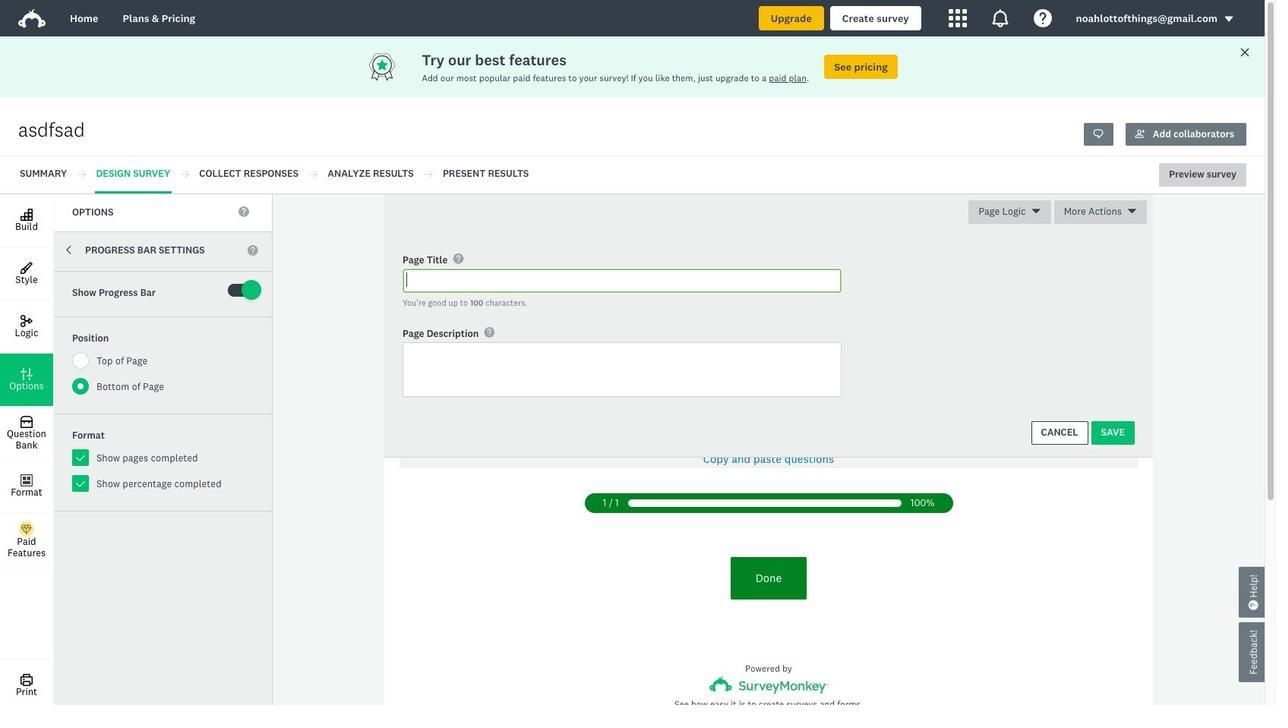 Task type: describe. For each thing, give the bounding box(es) containing it.
2 products icon image from the left
[[991, 9, 1009, 27]]

rewards image
[[367, 52, 422, 82]]

surveymonkey logo image
[[18, 9, 46, 28]]

surveymonkey image
[[709, 677, 828, 695]]



Task type: locate. For each thing, give the bounding box(es) containing it.
dropdown arrow image
[[1224, 14, 1234, 24]]

1 products icon image from the left
[[949, 9, 967, 27]]

help icon image
[[1034, 9, 1052, 27]]

products icon image
[[949, 9, 967, 27], [991, 9, 1009, 27]]

1 horizontal spatial products icon image
[[991, 9, 1009, 27]]

0 horizontal spatial products icon image
[[949, 9, 967, 27]]



